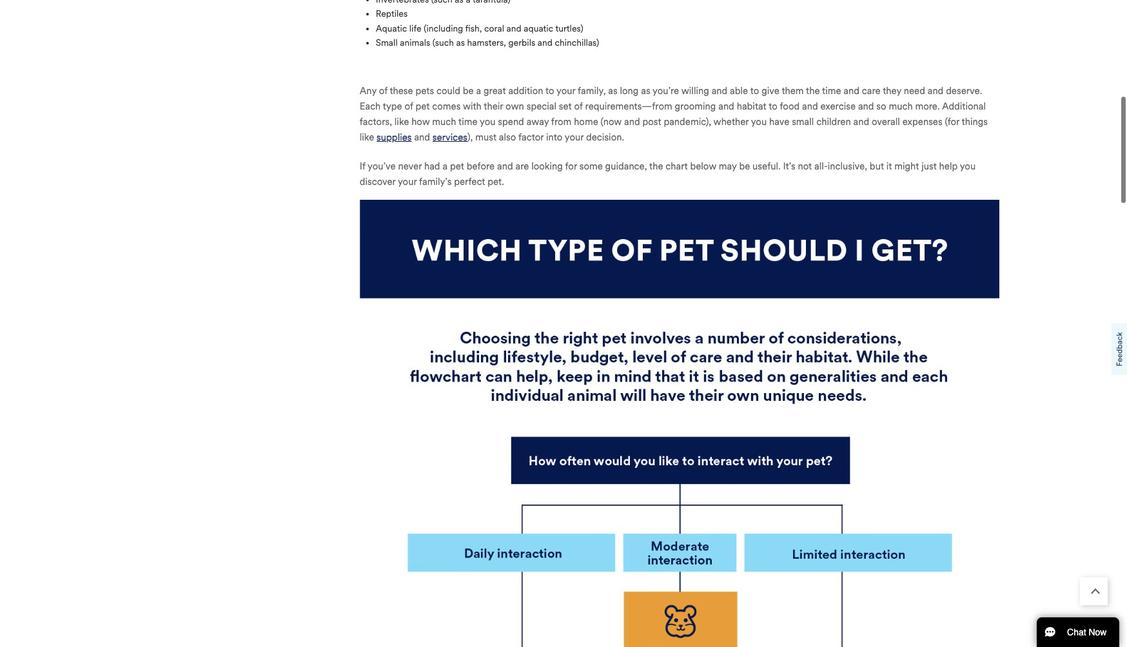 Task type: vqa. For each thing, say whether or not it's contained in the screenshot.
promotions,
no



Task type: describe. For each thing, give the bounding box(es) containing it.
perfect
[[454, 176, 485, 187]]

1 horizontal spatial you
[[751, 116, 767, 127]]

and left able
[[712, 85, 727, 96]]

help
[[939, 160, 958, 172]]

pet inside any of these pets could be a great addition to your family, as long as you're willing and able to give them the time and care they need and deserve. each type of pet comes with their own special set of requirements—from grooming and habitat to food and exercise and so much more. additional factors, like how much time you spend away from home (now and post pandemic), whether you have small children and overall expenses (for things like
[[416, 100, 430, 112]]

they
[[883, 85, 901, 96]]

type
[[383, 100, 402, 112]]

your inside any of these pets could be a great addition to your family, as long as you're willing and able to give them the time and care they need and deserve. each type of pet comes with their own special set of requirements—from grooming and habitat to food and exercise and so much more. additional factors, like how much time you spend away from home (now and post pandemic), whether you have small children and overall expenses (for things like
[[556, 85, 575, 96]]

must
[[475, 131, 496, 143]]

before
[[467, 160, 495, 172]]

1 horizontal spatial to
[[750, 85, 759, 96]]

decision.
[[586, 131, 624, 143]]

set
[[559, 100, 572, 112]]

services link
[[433, 129, 467, 145]]

be inside any of these pets could be a great addition to your family, as long as you're willing and able to give them the time and care they need and deserve. each type of pet comes with their own special set of requirements—from grooming and habitat to food and exercise and so much more. additional factors, like how much time you spend away from home (now and post pandemic), whether you have small children and overall expenses (for things like
[[463, 85, 474, 96]]

it
[[886, 160, 892, 172]]

(including
[[424, 23, 463, 34]]

supplies link
[[377, 129, 412, 145]]

so
[[876, 100, 886, 112]]

small
[[376, 37, 398, 48]]

additional
[[942, 100, 986, 112]]

could
[[436, 85, 460, 96]]

and up more.
[[928, 85, 944, 96]]

aquatic
[[376, 23, 407, 34]]

any of these pets could be a great addition to your family, as long as you're willing and able to give them the time and care they need and deserve. each type of pet comes with their own special set of requirements—from grooming and habitat to food and exercise and so much more. additional factors, like how much time you spend away from home (now and post pandemic), whether you have small children and overall expenses (for things like
[[360, 85, 988, 143]]

guidance,
[[605, 160, 647, 172]]

grooming
[[675, 100, 716, 112]]

discover
[[360, 176, 396, 187]]

1 vertical spatial your
[[565, 131, 584, 143]]

),
[[467, 131, 473, 143]]

for
[[565, 160, 577, 172]]

great
[[484, 85, 506, 96]]

deserve.
[[946, 85, 982, 96]]

and up gerbils
[[506, 23, 521, 34]]

you inside if you've never had a pet before and are looking for some guidance, the chart below may be useful. it's not all-inclusive, but it might just help you discover your family's perfect pet.
[[960, 160, 976, 172]]

gerbils
[[508, 37, 535, 48]]

1 horizontal spatial of
[[405, 100, 413, 112]]

your inside if you've never had a pet before and are looking for some guidance, the chart below may be useful. it's not all-inclusive, but it might just help you discover your family's perfect pet.
[[398, 176, 417, 187]]

had
[[424, 160, 440, 172]]

if
[[360, 160, 365, 172]]

chinchillas)
[[555, 37, 599, 48]]

able
[[730, 85, 748, 96]]

1 horizontal spatial like
[[394, 116, 409, 127]]

and left so
[[858, 100, 874, 112]]

pet.
[[488, 176, 504, 187]]

you're
[[653, 85, 679, 96]]

0 horizontal spatial much
[[432, 116, 456, 127]]

spend
[[498, 116, 524, 127]]

and up whether
[[718, 100, 734, 112]]

their
[[484, 100, 503, 112]]

supplies and services ), must also factor into your decision.
[[377, 131, 624, 143]]

whether
[[713, 116, 749, 127]]

and inside if you've never had a pet before and are looking for some guidance, the chart below may be useful. it's not all-inclusive, but it might just help you discover your family's perfect pet.
[[497, 160, 513, 172]]

and up small
[[802, 100, 818, 112]]

all-
[[814, 160, 828, 172]]

a inside if you've never had a pet before and are looking for some guidance, the chart below may be useful. it's not all-inclusive, but it might just help you discover your family's perfect pet.
[[443, 160, 448, 172]]

just
[[921, 160, 937, 172]]

(now
[[601, 116, 622, 127]]

0 vertical spatial much
[[889, 100, 913, 112]]

special
[[527, 100, 556, 112]]

are
[[515, 160, 529, 172]]

need
[[904, 85, 925, 96]]

requirements—from
[[585, 100, 672, 112]]

turtles)
[[555, 23, 583, 34]]

overall
[[872, 116, 900, 127]]

reptiles
[[376, 8, 408, 19]]

post
[[642, 116, 661, 127]]

might
[[894, 160, 919, 172]]

2 horizontal spatial to
[[769, 100, 777, 112]]

a inside any of these pets could be a great addition to your family, as long as you're willing and able to give them the time and care they need and deserve. each type of pet comes with their own special set of requirements—from grooming and habitat to food and exercise and so much more. additional factors, like how much time you spend away from home (now and post pandemic), whether you have small children and overall expenses (for things like
[[476, 85, 481, 96]]

hamsters,
[[467, 37, 506, 48]]

pet inside if you've never had a pet before and are looking for some guidance, the chart below may be useful. it's not all-inclusive, but it might just help you discover your family's perfect pet.
[[450, 160, 464, 172]]

inclusive,
[[828, 160, 867, 172]]

animals
[[400, 37, 430, 48]]

below
[[690, 160, 716, 172]]

0 horizontal spatial of
[[379, 85, 387, 96]]

care
[[862, 85, 881, 96]]



Task type: locate. For each thing, give the bounding box(es) containing it.
0 horizontal spatial the
[[649, 160, 663, 172]]

expenses
[[902, 116, 942, 127]]

supplies
[[377, 131, 412, 143]]

like up "supplies" link on the left of the page
[[394, 116, 409, 127]]

more.
[[915, 100, 940, 112]]

2 horizontal spatial you
[[960, 160, 976, 172]]

pet up perfect
[[450, 160, 464, 172]]

as right (such
[[456, 37, 465, 48]]

give
[[762, 85, 779, 96]]

useful.
[[753, 160, 781, 172]]

time
[[822, 85, 841, 96], [458, 116, 477, 127]]

services
[[433, 131, 467, 143]]

chart
[[666, 160, 688, 172]]

addition
[[508, 85, 543, 96]]

0 horizontal spatial as
[[456, 37, 465, 48]]

to up special
[[545, 85, 554, 96]]

1 horizontal spatial a
[[476, 85, 481, 96]]

never
[[398, 160, 422, 172]]

(for
[[945, 116, 959, 127]]

fish,
[[465, 23, 482, 34]]

1 horizontal spatial time
[[822, 85, 841, 96]]

looking
[[531, 160, 563, 172]]

0 horizontal spatial time
[[458, 116, 477, 127]]

not
[[798, 160, 812, 172]]

reptiles aquatic life (including fish, coral and aquatic turtles) small animals (such as hamsters, gerbils and chinchillas)
[[376, 8, 599, 48]]

your up set
[[556, 85, 575, 96]]

1 vertical spatial pet
[[450, 160, 464, 172]]

into
[[546, 131, 563, 143]]

willing
[[681, 85, 709, 96]]

1 horizontal spatial pet
[[450, 160, 464, 172]]

a right "had"
[[443, 160, 448, 172]]

but
[[870, 160, 884, 172]]

the inside any of these pets could be a great addition to your family, as long as you're willing and able to give them the time and care they need and deserve. each type of pet comes with their own special set of requirements—from grooming and habitat to food and exercise and so much more. additional factors, like how much time you spend away from home (now and post pandemic), whether you have small children and overall expenses (for things like
[[806, 85, 820, 96]]

0 horizontal spatial be
[[463, 85, 474, 96]]

1 horizontal spatial as
[[608, 85, 617, 96]]

as for (such
[[456, 37, 465, 48]]

2 horizontal spatial of
[[574, 100, 583, 112]]

and down 'requirements—from'
[[624, 116, 640, 127]]

much
[[889, 100, 913, 112], [432, 116, 456, 127]]

0 horizontal spatial like
[[360, 131, 374, 143]]

the inside if you've never had a pet before and are looking for some guidance, the chart below may be useful. it's not all-inclusive, but it might just help you discover your family's perfect pet.
[[649, 160, 663, 172]]

coral
[[484, 23, 504, 34]]

like down factors,
[[360, 131, 374, 143]]

as inside reptiles aquatic life (including fish, coral and aquatic turtles) small animals (such as hamsters, gerbils and chinchillas)
[[456, 37, 465, 48]]

of right the type
[[405, 100, 413, 112]]

the left chart
[[649, 160, 663, 172]]

of right any
[[379, 85, 387, 96]]

0 horizontal spatial pet
[[416, 100, 430, 112]]

be up the with
[[463, 85, 474, 96]]

own
[[506, 100, 524, 112]]

much down they
[[889, 100, 913, 112]]

of right set
[[574, 100, 583, 112]]

as
[[456, 37, 465, 48], [608, 85, 617, 96], [641, 85, 650, 96]]

you up must
[[480, 116, 495, 127]]

your
[[556, 85, 575, 96], [565, 131, 584, 143], [398, 176, 417, 187]]

from
[[551, 116, 571, 127]]

1 vertical spatial time
[[458, 116, 477, 127]]

0 horizontal spatial a
[[443, 160, 448, 172]]

0 vertical spatial like
[[394, 116, 409, 127]]

a
[[476, 85, 481, 96], [443, 160, 448, 172]]

(such
[[433, 37, 454, 48]]

and
[[506, 23, 521, 34], [538, 37, 553, 48], [712, 85, 727, 96], [844, 85, 859, 96], [928, 85, 944, 96], [718, 100, 734, 112], [802, 100, 818, 112], [858, 100, 874, 112], [624, 116, 640, 127], [853, 116, 869, 127], [414, 131, 430, 143], [497, 160, 513, 172]]

food
[[780, 100, 800, 112]]

factors,
[[360, 116, 392, 127]]

factor
[[518, 131, 544, 143]]

habitat
[[737, 100, 766, 112]]

and left care
[[844, 85, 859, 96]]

pandemic),
[[664, 116, 711, 127]]

of
[[379, 85, 387, 96], [405, 100, 413, 112], [574, 100, 583, 112]]

be right may
[[739, 160, 750, 172]]

may
[[719, 160, 737, 172]]

them
[[782, 85, 804, 96]]

things
[[962, 116, 988, 127]]

small
[[792, 116, 814, 127]]

time up exercise
[[822, 85, 841, 96]]

1 vertical spatial like
[[360, 131, 374, 143]]

1 vertical spatial the
[[649, 160, 663, 172]]

aquatic
[[524, 23, 553, 34]]

as left long
[[608, 85, 617, 96]]

1 horizontal spatial much
[[889, 100, 913, 112]]

1 vertical spatial much
[[432, 116, 456, 127]]

to down give
[[769, 100, 777, 112]]

2 horizontal spatial as
[[641, 85, 650, 96]]

as right long
[[641, 85, 650, 96]]

0 horizontal spatial to
[[545, 85, 554, 96]]

you down habitat
[[751, 116, 767, 127]]

your down never
[[398, 176, 417, 187]]

some
[[579, 160, 603, 172]]

any
[[360, 85, 376, 96]]

as for family,
[[608, 85, 617, 96]]

0 vertical spatial your
[[556, 85, 575, 96]]

your down home
[[565, 131, 584, 143]]

the right them
[[806, 85, 820, 96]]

0 vertical spatial the
[[806, 85, 820, 96]]

exercise
[[820, 100, 856, 112]]

and down how
[[414, 131, 430, 143]]

to
[[545, 85, 554, 96], [750, 85, 759, 96], [769, 100, 777, 112]]

1 vertical spatial a
[[443, 160, 448, 172]]

also
[[499, 131, 516, 143]]

how
[[411, 116, 430, 127]]

family,
[[578, 85, 606, 96]]

0 vertical spatial time
[[822, 85, 841, 96]]

children
[[816, 116, 851, 127]]

life
[[409, 23, 421, 34]]

pets
[[416, 85, 434, 96]]

away
[[527, 116, 549, 127]]

you right the help
[[960, 160, 976, 172]]

1 horizontal spatial the
[[806, 85, 820, 96]]

1 vertical spatial be
[[739, 160, 750, 172]]

to right able
[[750, 85, 759, 96]]

time up ),
[[458, 116, 477, 127]]

family's
[[419, 176, 452, 187]]

0 vertical spatial a
[[476, 85, 481, 96]]

with
[[463, 100, 482, 112]]

you
[[480, 116, 495, 127], [751, 116, 767, 127], [960, 160, 976, 172]]

pet up how
[[416, 100, 430, 112]]

you've
[[368, 160, 396, 172]]

and down the 'aquatic'
[[538, 37, 553, 48]]

and left overall
[[853, 116, 869, 127]]

if you've never had a pet before and are looking for some guidance, the chart below may be useful. it's not all-inclusive, but it might just help you discover your family's perfect pet.
[[360, 160, 976, 187]]

and left the are
[[497, 160, 513, 172]]

comes
[[432, 100, 461, 112]]

home
[[574, 116, 598, 127]]

much down the comes
[[432, 116, 456, 127]]

like
[[394, 116, 409, 127], [360, 131, 374, 143]]

each
[[360, 100, 381, 112]]

a left "great"
[[476, 85, 481, 96]]

these
[[390, 85, 413, 96]]

0 horizontal spatial you
[[480, 116, 495, 127]]

0 vertical spatial be
[[463, 85, 474, 96]]

be inside if you've never had a pet before and are looking for some guidance, the chart below may be useful. it's not all-inclusive, but it might just help you discover your family's perfect pet.
[[739, 160, 750, 172]]

1 horizontal spatial be
[[739, 160, 750, 172]]

0 vertical spatial pet
[[416, 100, 430, 112]]

long
[[620, 85, 639, 96]]

pet
[[416, 100, 430, 112], [450, 160, 464, 172]]

2 vertical spatial your
[[398, 176, 417, 187]]

have
[[769, 116, 789, 127]]



